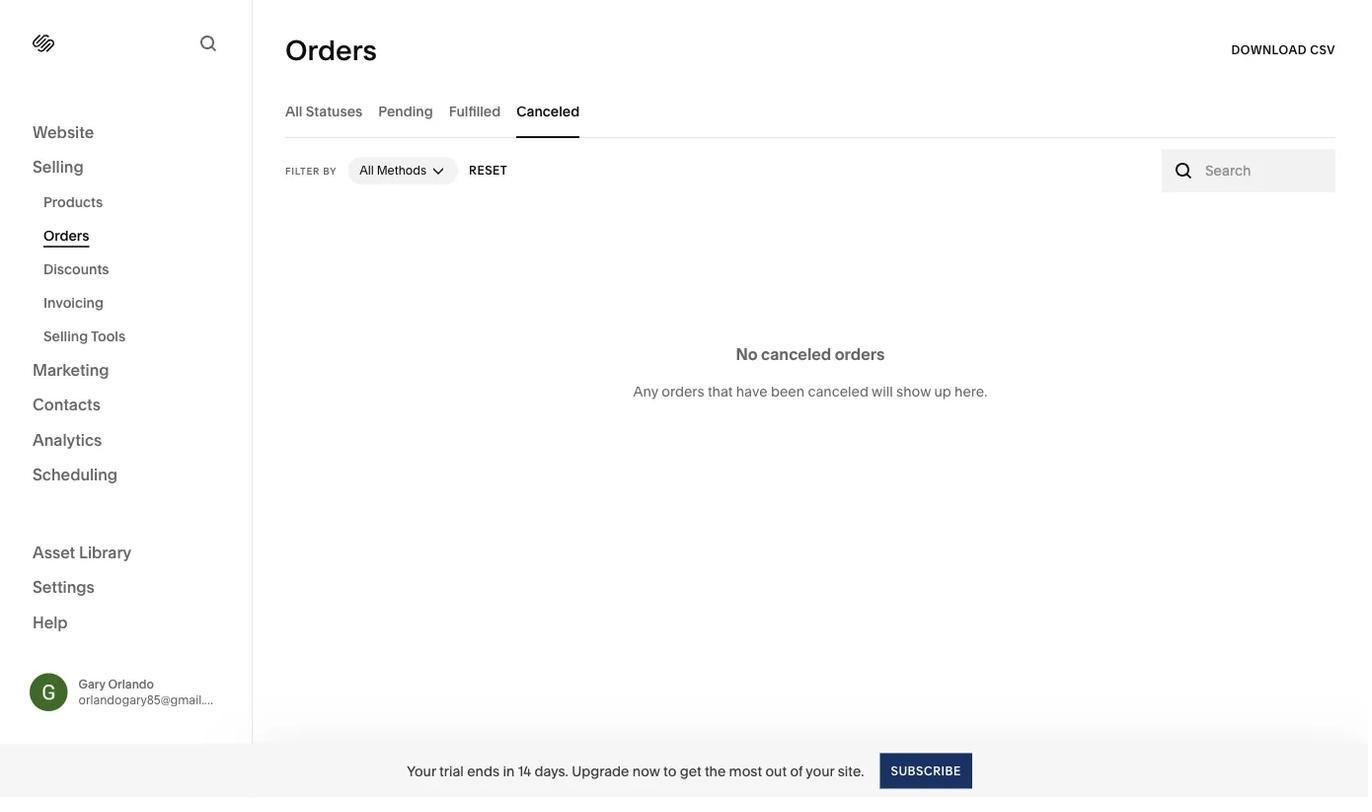 Task type: vqa. For each thing, say whether or not it's contained in the screenshot.
pages
no



Task type: describe. For each thing, give the bounding box(es) containing it.
products
[[43, 194, 103, 211]]

contacts
[[33, 395, 101, 415]]

14
[[518, 763, 531, 780]]

upgrade
[[572, 763, 629, 780]]

all methods button
[[348, 157, 458, 185]]

1 horizontal spatial orders
[[285, 34, 377, 67]]

scheduling link
[[33, 464, 219, 488]]

most
[[729, 763, 762, 780]]

0 horizontal spatial orders
[[662, 384, 704, 400]]

selling for selling tools
[[43, 328, 88, 345]]

all methods
[[360, 163, 427, 178]]

filter by
[[285, 165, 337, 177]]

all statuses
[[285, 103, 363, 119]]

settings link
[[33, 577, 219, 600]]

asset library link
[[33, 542, 219, 565]]

show
[[896, 384, 931, 400]]

invoicing link
[[43, 286, 230, 320]]

any
[[633, 384, 658, 400]]

Search field
[[1205, 160, 1325, 182]]

tab list containing all statuses
[[285, 84, 1336, 138]]

help link
[[33, 612, 68, 634]]

canceled
[[517, 103, 580, 119]]

library
[[79, 543, 131, 562]]

canceled button
[[517, 84, 580, 138]]

methods
[[377, 163, 427, 178]]

reset
[[469, 163, 508, 178]]

gary
[[78, 677, 105, 692]]

help
[[33, 613, 68, 632]]

now
[[633, 763, 660, 780]]

scheduling
[[33, 465, 118, 485]]

marketing link
[[33, 359, 219, 383]]

orlandogary85@gmail.com
[[78, 693, 229, 708]]

asset library
[[33, 543, 131, 562]]

get
[[680, 763, 701, 780]]

been
[[771, 384, 805, 400]]

to
[[664, 763, 677, 780]]

marketing
[[33, 360, 109, 380]]

orlando
[[108, 677, 154, 692]]

filter
[[285, 165, 320, 177]]

all for all methods
[[360, 163, 374, 178]]

subscribe
[[891, 764, 961, 778]]

products link
[[43, 186, 230, 219]]

settings
[[33, 578, 95, 597]]

here.
[[955, 384, 988, 400]]

subscribe button
[[880, 754, 972, 789]]

download csv
[[1232, 43, 1336, 57]]

invoicing
[[43, 295, 104, 311]]

selling link
[[33, 156, 219, 180]]

csv
[[1310, 43, 1336, 57]]

your
[[806, 763, 835, 780]]

site.
[[838, 763, 864, 780]]



Task type: locate. For each thing, give the bounding box(es) containing it.
0 vertical spatial all
[[285, 103, 303, 119]]

fulfilled button
[[449, 84, 501, 138]]

orders up will
[[835, 345, 885, 364]]

all statuses button
[[285, 84, 363, 138]]

fulfilled
[[449, 103, 501, 119]]

0 vertical spatial orders
[[285, 34, 377, 67]]

1 horizontal spatial orders
[[835, 345, 885, 364]]

analytics link
[[33, 429, 219, 453]]

pending button
[[378, 84, 433, 138]]

statuses
[[306, 103, 363, 119]]

pending
[[378, 103, 433, 119]]

ends
[[467, 763, 500, 780]]

canceled left will
[[808, 384, 869, 400]]

orders right any
[[662, 384, 704, 400]]

have
[[736, 384, 768, 400]]

discounts
[[43, 261, 109, 278]]

contacts link
[[33, 394, 219, 418]]

0 vertical spatial selling
[[33, 157, 84, 177]]

days.
[[534, 763, 568, 780]]

1 vertical spatial orders
[[43, 228, 89, 244]]

your trial ends in 14 days. upgrade now to get the most out of your site.
[[407, 763, 864, 780]]

download csv button
[[1232, 33, 1336, 68]]

gary orlando orlandogary85@gmail.com
[[78, 677, 229, 708]]

of
[[790, 763, 803, 780]]

asset
[[33, 543, 75, 562]]

canceled
[[761, 345, 831, 364], [808, 384, 869, 400]]

by
[[323, 165, 337, 177]]

any orders that have been canceled will show up here.
[[633, 384, 988, 400]]

orders link
[[43, 219, 230, 253]]

orders
[[835, 345, 885, 364], [662, 384, 704, 400]]

download
[[1232, 43, 1307, 57]]

0 horizontal spatial orders
[[43, 228, 89, 244]]

website link
[[33, 121, 219, 145]]

no canceled orders
[[736, 345, 885, 364]]

up
[[934, 384, 951, 400]]

tab list
[[285, 84, 1336, 138]]

1 vertical spatial selling
[[43, 328, 88, 345]]

that
[[708, 384, 733, 400]]

all inside button
[[360, 163, 374, 178]]

your
[[407, 763, 436, 780]]

orders down the 'products'
[[43, 228, 89, 244]]

selling for selling
[[33, 157, 84, 177]]

0 vertical spatial orders
[[835, 345, 885, 364]]

1 vertical spatial canceled
[[808, 384, 869, 400]]

1 vertical spatial orders
[[662, 384, 704, 400]]

orders up statuses
[[285, 34, 377, 67]]

1 vertical spatial all
[[360, 163, 374, 178]]

selling tools
[[43, 328, 126, 345]]

reset button
[[469, 153, 508, 189]]

all left statuses
[[285, 103, 303, 119]]

website
[[33, 122, 94, 142]]

1 horizontal spatial all
[[360, 163, 374, 178]]

0 horizontal spatial all
[[285, 103, 303, 119]]

selling down website
[[33, 157, 84, 177]]

all for all statuses
[[285, 103, 303, 119]]

all inside "button"
[[285, 103, 303, 119]]

all left methods
[[360, 163, 374, 178]]

all
[[285, 103, 303, 119], [360, 163, 374, 178]]

trial
[[439, 763, 464, 780]]

canceled up been
[[761, 345, 831, 364]]

selling tools link
[[43, 320, 230, 353]]

selling
[[33, 157, 84, 177], [43, 328, 88, 345]]

discounts link
[[43, 253, 230, 286]]

the
[[705, 763, 726, 780]]

analytics
[[33, 430, 102, 450]]

will
[[872, 384, 893, 400]]

tools
[[91, 328, 126, 345]]

in
[[503, 763, 515, 780]]

0 vertical spatial canceled
[[761, 345, 831, 364]]

no
[[736, 345, 758, 364]]

out
[[766, 763, 787, 780]]

orders
[[285, 34, 377, 67], [43, 228, 89, 244]]

selling up marketing
[[43, 328, 88, 345]]



